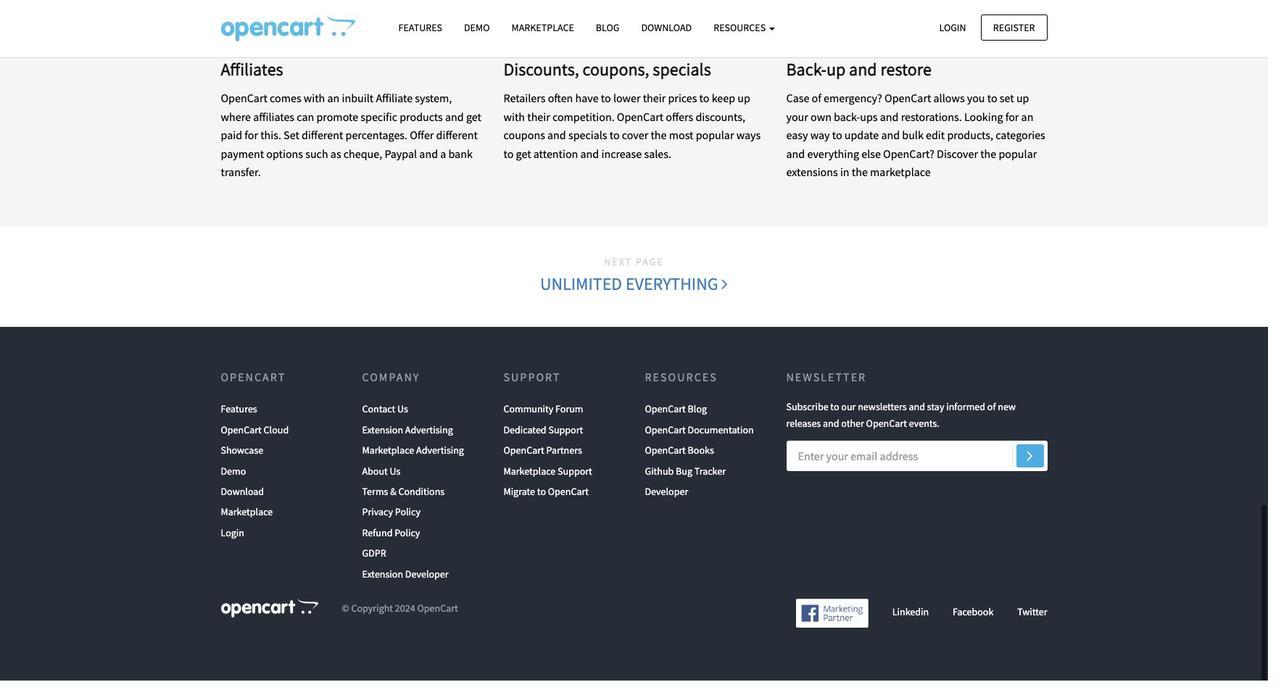 Task type: describe. For each thing, give the bounding box(es) containing it.
contact us
[[362, 404, 408, 417]]

an inside opencart comes with an inbuilt affiliate system, where affiliates can promote specific products and get paid for this. set different percentages. offer different payment options such as cheque, paypal and a bank transfer.
[[327, 92, 340, 107]]

facebook
[[953, 607, 994, 620]]

resources inside resources link
[[714, 21, 768, 34]]

and left the a
[[419, 148, 438, 162]]

where
[[221, 111, 251, 125]]

restorations.
[[901, 111, 962, 125]]

register link
[[981, 14, 1048, 41]]

terms
[[362, 487, 388, 500]]

extension developer
[[362, 569, 449, 582]]

options
[[266, 148, 303, 162]]

an inside case of emergency? opencart allows you to set up your own back-ups and restorations. looking for an easy way to update and bulk edit products, categories and everything else opencart? discover the popular extensions in the marketplace
[[1022, 111, 1034, 125]]

you
[[967, 92, 985, 107]]

refund policy link
[[362, 524, 420, 545]]

1 vertical spatial login link
[[221, 524, 244, 545]]

comes
[[270, 92, 301, 107]]

advertising for extension advertising
[[405, 425, 453, 438]]

own
[[811, 111, 832, 125]]

opencart partners
[[504, 445, 582, 458]]

marketplace advertising link
[[362, 442, 464, 462]]

and up events.
[[909, 402, 925, 415]]

affiliates
[[221, 59, 283, 82]]

this.
[[260, 129, 281, 144]]

login for bottommost login 'link'
[[221, 528, 244, 541]]

2024
[[395, 603, 415, 616]]

have
[[575, 92, 599, 107]]

next page
[[604, 257, 664, 270]]

advertising for marketplace advertising
[[416, 445, 464, 458]]

to right 'have'
[[601, 92, 611, 107]]

with inside retailers often have to lower their prices to keep up with their competition. opencart offers discounts, coupons and specials to cover the most popular ways to get attention and increase sales.
[[504, 111, 525, 125]]

policy for refund policy
[[395, 528, 420, 541]]

next
[[604, 257, 633, 270]]

promote
[[316, 111, 358, 125]]

register
[[993, 21, 1035, 34]]

copyright
[[351, 603, 393, 616]]

ups
[[860, 111, 878, 125]]

support for dedicated
[[549, 425, 583, 438]]

and left bulk
[[881, 129, 900, 144]]

the inside retailers often have to lower their prices to keep up with their competition. opencart offers discounts, coupons and specials to cover the most popular ways to get attention and increase sales.
[[651, 129, 667, 144]]

opencart image
[[221, 600, 318, 619]]

refund
[[362, 528, 393, 541]]

else
[[862, 148, 881, 162]]

extension for extension developer
[[362, 569, 403, 582]]

discounts, coupons, specials
[[504, 59, 711, 82]]

restore
[[881, 59, 932, 82]]

discounts,
[[696, 111, 746, 125]]

refund policy
[[362, 528, 420, 541]]

0 vertical spatial their
[[643, 92, 666, 107]]

features for demo
[[399, 21, 442, 34]]

popular inside case of emergency? opencart allows you to set up your own back-ups and restorations. looking for an easy way to update and bulk edit products, categories and everything else opencart? discover the popular extensions in the marketplace
[[999, 148, 1037, 162]]

books
[[688, 445, 714, 458]]

0 vertical spatial demo link
[[453, 15, 501, 41]]

opencart up opencart documentation
[[645, 404, 686, 417]]

popular inside retailers often have to lower their prices to keep up with their competition. opencart offers discounts, coupons and specials to cover the most popular ways to get attention and increase sales.
[[696, 129, 734, 144]]

contact us link
[[362, 401, 408, 421]]

opencart documentation link
[[645, 421, 754, 442]]

us for about us
[[390, 466, 401, 479]]

a
[[440, 148, 446, 162]]

migrate to opencart
[[504, 487, 589, 500]]

opencart right the 2024
[[417, 603, 458, 616]]

of inside case of emergency? opencart allows you to set up your own back-ups and restorations. looking for an easy way to update and bulk edit products, categories and everything else opencart? discover the popular extensions in the marketplace
[[812, 92, 822, 107]]

marketplace for the bottommost marketplace link
[[221, 507, 273, 520]]

blog link
[[585, 15, 631, 41]]

increase
[[602, 148, 642, 162]]

most
[[669, 129, 694, 144]]

discounts,
[[504, 59, 579, 82]]

products
[[400, 111, 443, 125]]

1 horizontal spatial marketplace link
[[501, 15, 585, 41]]

angle right image inside unlimited everything link
[[722, 276, 728, 294]]

marketplace for marketplace support
[[504, 466, 556, 479]]

twitter
[[1018, 607, 1048, 620]]

terms & conditions
[[362, 487, 445, 500]]

conditions
[[398, 487, 445, 500]]

linkedin
[[893, 607, 929, 620]]

dedicated support
[[504, 425, 583, 438]]

showcase link
[[221, 442, 263, 462]]

extension advertising link
[[362, 421, 453, 442]]

opencart documentation
[[645, 425, 754, 438]]

coupons,
[[583, 59, 649, 82]]

back-up and restore
[[787, 59, 932, 82]]

opencart down marketplace support link
[[548, 487, 589, 500]]

opencart up showcase at the bottom
[[221, 425, 262, 438]]

bank
[[449, 148, 473, 162]]

features link for demo
[[388, 15, 453, 41]]

newsletters
[[858, 402, 907, 415]]

easy
[[787, 129, 808, 144]]

opencart inside case of emergency? opencart allows you to set up your own back-ups and restorations. looking for an easy way to update and bulk edit products, categories and everything else opencart? discover the popular extensions in the marketplace
[[885, 92, 931, 107]]

opencart cloud link
[[221, 421, 289, 442]]

set
[[284, 129, 299, 144]]

offer
[[410, 129, 434, 144]]

up inside retailers often have to lower their prices to keep up with their competition. opencart offers discounts, coupons and specials to cover the most popular ways to get attention and increase sales.
[[738, 92, 750, 107]]

1 different from the left
[[302, 129, 343, 144]]

set
[[1000, 92, 1014, 107]]

1 vertical spatial their
[[527, 111, 550, 125]]

system,
[[415, 92, 452, 107]]

lower
[[613, 92, 641, 107]]

privacy policy
[[362, 507, 421, 520]]

2 different from the left
[[436, 129, 478, 144]]

discover
[[937, 148, 978, 162]]

about us
[[362, 466, 401, 479]]

subscribe to our newsletters and stay informed of new releases and other opencart events.
[[787, 402, 1016, 431]]

opencart up opencart cloud
[[221, 371, 286, 386]]

1 vertical spatial resources
[[645, 371, 718, 386]]

1 vertical spatial demo link
[[221, 462, 246, 483]]

with inside opencart comes with an inbuilt affiliate system, where affiliates can promote specific products and get paid for this. set different percentages. offer different payment options such as cheque, paypal and a bank transfer.
[[304, 92, 325, 107]]

policy for privacy policy
[[395, 507, 421, 520]]

dedicated
[[504, 425, 547, 438]]

back-
[[834, 111, 860, 125]]

unlimited everything
[[540, 274, 722, 297]]

looking
[[964, 111, 1003, 125]]

0 vertical spatial blog
[[596, 21, 620, 34]]

and up emergency?
[[849, 59, 877, 82]]

to left set
[[988, 92, 998, 107]]

percentages.
[[346, 129, 408, 144]]

about
[[362, 466, 388, 479]]

paypal
[[385, 148, 417, 162]]

1 vertical spatial angle right image
[[1027, 448, 1033, 465]]

specials inside retailers often have to lower their prices to keep up with their competition. opencart offers discounts, coupons and specials to cover the most popular ways to get attention and increase sales.
[[569, 129, 607, 144]]

retailers often have to lower their prices to keep up with their competition. opencart offers discounts, coupons and specials to cover the most popular ways to get attention and increase sales.
[[504, 92, 761, 162]]

us for contact us
[[397, 404, 408, 417]]

showcase
[[221, 445, 263, 458]]

extension for extension advertising
[[362, 425, 403, 438]]



Task type: locate. For each thing, give the bounding box(es) containing it.
categories
[[996, 129, 1046, 144]]

angle right image
[[722, 276, 728, 294], [1027, 448, 1033, 465]]

subscribe
[[787, 402, 829, 415]]

support up partners
[[549, 425, 583, 438]]

0 horizontal spatial login link
[[221, 524, 244, 545]]

affiliates image
[[221, 0, 482, 43]]

download link up coupons, on the top of page
[[631, 15, 703, 41]]

dedicated support link
[[504, 421, 583, 442]]

1 horizontal spatial up
[[827, 59, 846, 82]]

migrate
[[504, 487, 535, 500]]

1 vertical spatial features link
[[221, 401, 257, 421]]

1 horizontal spatial download
[[641, 21, 692, 34]]

ways
[[737, 129, 761, 144]]

opencart up the github
[[645, 445, 686, 458]]

0 vertical spatial resources
[[714, 21, 768, 34]]

releases
[[787, 418, 821, 431]]

0 vertical spatial extension
[[362, 425, 403, 438]]

0 horizontal spatial demo
[[221, 466, 246, 479]]

cover
[[622, 129, 649, 144]]

up right set
[[1017, 92, 1029, 107]]

of right case
[[812, 92, 822, 107]]

marketplace link up discounts, at the top left
[[501, 15, 585, 41]]

1 vertical spatial blog
[[688, 404, 707, 417]]

and left the increase at the top of page
[[581, 148, 599, 162]]

0 vertical spatial support
[[504, 371, 561, 386]]

support up community
[[504, 371, 561, 386]]

1 vertical spatial get
[[516, 148, 531, 162]]

for for affiliates
[[245, 129, 258, 144]]

with up 'coupons'
[[504, 111, 525, 125]]

0 horizontal spatial their
[[527, 111, 550, 125]]

of left new
[[988, 402, 996, 415]]

0 horizontal spatial developer
[[405, 569, 449, 582]]

developer
[[645, 487, 688, 500], [405, 569, 449, 582]]

0 vertical spatial an
[[327, 92, 340, 107]]

1 horizontal spatial for
[[1006, 111, 1019, 125]]

0 horizontal spatial angle right image
[[722, 276, 728, 294]]

developer up the 2024
[[405, 569, 449, 582]]

advertising down extension advertising link
[[416, 445, 464, 458]]

marketplace up 'migrate' at the bottom
[[504, 466, 556, 479]]

often
[[548, 92, 573, 107]]

0 vertical spatial get
[[466, 111, 482, 125]]

download link down showcase link
[[221, 483, 264, 504]]

up inside case of emergency? opencart allows you to set up your own back-ups and restorations. looking for an easy way to update and bulk edit products, categories and everything else opencart? discover the popular extensions in the marketplace
[[1017, 92, 1029, 107]]

back-
[[787, 59, 827, 82]]

extension down gdpr link
[[362, 569, 403, 582]]

1 vertical spatial policy
[[395, 528, 420, 541]]

advertising up marketplace advertising at the left bottom of the page
[[405, 425, 453, 438]]

for for back-up and restore
[[1006, 111, 1019, 125]]

and down 'system,'
[[445, 111, 464, 125]]

1 vertical spatial for
[[245, 129, 258, 144]]

everything inside case of emergency? opencart allows you to set up your own back-ups and restorations. looking for an easy way to update and bulk edit products, categories and everything else opencart? discover the popular extensions in the marketplace
[[807, 148, 859, 162]]

of inside 'subscribe to our newsletters and stay informed of new releases and other opencart events.'
[[988, 402, 996, 415]]

1 horizontal spatial of
[[988, 402, 996, 415]]

their right lower
[[643, 92, 666, 107]]

1 vertical spatial extension
[[362, 569, 403, 582]]

facebook marketing partner image
[[796, 600, 869, 630]]

1 horizontal spatial the
[[852, 166, 868, 181]]

0 vertical spatial marketplace link
[[501, 15, 585, 41]]

such
[[305, 148, 328, 162]]

specific
[[361, 111, 397, 125]]

get
[[466, 111, 482, 125], [516, 148, 531, 162]]

1 horizontal spatial demo
[[464, 21, 490, 34]]

opencart - features image
[[221, 15, 355, 41]]

login for login 'link' to the top
[[939, 21, 966, 34]]

0 vertical spatial login link
[[927, 14, 979, 41]]

opencart up where
[[221, 92, 268, 107]]

get down 'coupons'
[[516, 148, 531, 162]]

our
[[841, 402, 856, 415]]

0 vertical spatial download
[[641, 21, 692, 34]]

get inside opencart comes with an inbuilt affiliate system, where affiliates can promote specific products and get paid for this. set different percentages. offer different payment options such as cheque, paypal and a bank transfer.
[[466, 111, 482, 125]]

0 vertical spatial advertising
[[405, 425, 453, 438]]

to right way
[[832, 129, 842, 144]]

1 horizontal spatial with
[[504, 111, 525, 125]]

0 vertical spatial developer
[[645, 487, 688, 500]]

about us link
[[362, 462, 401, 483]]

popular down discounts,
[[696, 129, 734, 144]]

1 vertical spatial with
[[504, 111, 525, 125]]

extension down contact us link
[[362, 425, 403, 438]]

popular down categories
[[999, 148, 1037, 162]]

opencart inside 'subscribe to our newsletters and stay informed of new releases and other opencart events.'
[[866, 418, 907, 431]]

2 horizontal spatial the
[[981, 148, 997, 162]]

to left the keep
[[700, 92, 710, 107]]

bulk
[[902, 129, 924, 144]]

support for marketplace
[[558, 466, 592, 479]]

different up bank
[[436, 129, 478, 144]]

affiliates
[[253, 111, 294, 125]]

payment
[[221, 148, 264, 162]]

with up 'can'
[[304, 92, 325, 107]]

blog up discounts, coupons, specials
[[596, 21, 620, 34]]

retailers
[[504, 92, 546, 107]]

sales.
[[644, 148, 671, 162]]

and left other
[[823, 418, 839, 431]]

update
[[845, 129, 879, 144]]

demo link
[[453, 15, 501, 41], [221, 462, 246, 483]]

login inside 'link'
[[939, 21, 966, 34]]

marketplace up discounts, at the top left
[[512, 21, 574, 34]]

forum
[[556, 404, 583, 417]]

2 extension from the top
[[362, 569, 403, 582]]

tracker
[[695, 466, 726, 479]]

to left the our
[[831, 402, 839, 415]]

download link
[[631, 15, 703, 41], [221, 483, 264, 504]]

up
[[827, 59, 846, 82], [738, 92, 750, 107], [1017, 92, 1029, 107]]

discounts, coupons, specials image
[[504, 0, 765, 43]]

1 horizontal spatial blog
[[688, 404, 707, 417]]

2 vertical spatial the
[[852, 166, 868, 181]]

marketplace down showcase link
[[221, 507, 273, 520]]

unlimited everything link
[[540, 272, 729, 300]]

keep
[[712, 92, 735, 107]]

1 vertical spatial us
[[390, 466, 401, 479]]

and down easy
[[787, 148, 805, 162]]

the up sales.
[[651, 129, 667, 144]]

2 horizontal spatial up
[[1017, 92, 1029, 107]]

download link for demo
[[221, 483, 264, 504]]

opencart inside opencart comes with an inbuilt affiliate system, where affiliates can promote specific products and get paid for this. set different percentages. offer different payment options such as cheque, paypal and a bank transfer.
[[221, 92, 268, 107]]

support down partners
[[558, 466, 592, 479]]

0 vertical spatial angle right image
[[722, 276, 728, 294]]

opencart down dedicated
[[504, 445, 545, 458]]

demo for the topmost demo link
[[464, 21, 490, 34]]

to down marketplace support link
[[537, 487, 546, 500]]

1 horizontal spatial an
[[1022, 111, 1034, 125]]

us right about
[[390, 466, 401, 479]]

up up emergency?
[[827, 59, 846, 82]]

1 horizontal spatial download link
[[631, 15, 703, 41]]

0 horizontal spatial demo link
[[221, 462, 246, 483]]

gdpr link
[[362, 545, 386, 565]]

newsletter
[[787, 371, 867, 386]]

1 horizontal spatial get
[[516, 148, 531, 162]]

opencart up cover
[[617, 111, 664, 125]]

1 horizontal spatial their
[[643, 92, 666, 107]]

1 horizontal spatial features
[[399, 21, 442, 34]]

1 vertical spatial support
[[549, 425, 583, 438]]

1 horizontal spatial login link
[[927, 14, 979, 41]]

1 vertical spatial everything
[[626, 274, 718, 297]]

0 vertical spatial specials
[[653, 59, 711, 82]]

0 vertical spatial us
[[397, 404, 408, 417]]

and up 'attention'
[[548, 129, 566, 144]]

opencart blog link
[[645, 401, 707, 421]]

features link
[[388, 15, 453, 41], [221, 401, 257, 421]]

developer inside "link"
[[405, 569, 449, 582]]

marketplace for the rightmost marketplace link
[[512, 21, 574, 34]]

1 horizontal spatial different
[[436, 129, 478, 144]]

0 horizontal spatial features
[[221, 404, 257, 417]]

0 horizontal spatial specials
[[569, 129, 607, 144]]

0 vertical spatial for
[[1006, 111, 1019, 125]]

1 vertical spatial specials
[[569, 129, 607, 144]]

resources
[[714, 21, 768, 34], [645, 371, 718, 386]]

1 vertical spatial download
[[221, 487, 264, 500]]

case
[[787, 92, 810, 107]]

opencart down newsletters
[[866, 418, 907, 431]]

attention
[[534, 148, 578, 162]]

marketplace support
[[504, 466, 592, 479]]

their down the 'retailers'
[[527, 111, 550, 125]]

extension inside "link"
[[362, 569, 403, 582]]

0 vertical spatial the
[[651, 129, 667, 144]]

bug
[[676, 466, 693, 479]]

0 vertical spatial popular
[[696, 129, 734, 144]]

everything up in
[[807, 148, 859, 162]]

policy down terms & conditions link
[[395, 507, 421, 520]]

0 vertical spatial login
[[939, 21, 966, 34]]

1 vertical spatial demo
[[221, 466, 246, 479]]

1 horizontal spatial specials
[[653, 59, 711, 82]]

1 horizontal spatial everything
[[807, 148, 859, 162]]

github
[[645, 466, 674, 479]]

as
[[331, 148, 341, 162]]

marketplace support link
[[504, 462, 592, 483]]

to up the increase at the top of page
[[610, 129, 620, 144]]

1 vertical spatial login
[[221, 528, 244, 541]]

download right blog link at the top of the page
[[641, 21, 692, 34]]

download for blog
[[641, 21, 692, 34]]

coupons
[[504, 129, 545, 144]]

2 vertical spatial support
[[558, 466, 592, 479]]

opencart blog
[[645, 404, 707, 417]]

events.
[[909, 418, 940, 431]]

extension developer link
[[362, 565, 449, 586]]

everything inside unlimited everything link
[[626, 274, 718, 297]]

0 horizontal spatial an
[[327, 92, 340, 107]]

0 vertical spatial everything
[[807, 148, 859, 162]]

1 vertical spatial marketplace link
[[221, 504, 273, 524]]

for
[[1006, 111, 1019, 125], [245, 129, 258, 144]]

the down products,
[[981, 148, 997, 162]]

company
[[362, 371, 420, 386]]

1 horizontal spatial developer
[[645, 487, 688, 500]]

1 horizontal spatial demo link
[[453, 15, 501, 41]]

download down showcase link
[[221, 487, 264, 500]]

0 vertical spatial demo
[[464, 21, 490, 34]]

0 horizontal spatial the
[[651, 129, 667, 144]]

demo for the bottommost demo link
[[221, 466, 246, 479]]

get up bank
[[466, 111, 482, 125]]

0 horizontal spatial of
[[812, 92, 822, 107]]

0 horizontal spatial different
[[302, 129, 343, 144]]

specials up prices
[[653, 59, 711, 82]]

documentation
[[688, 425, 754, 438]]

developer down the github
[[645, 487, 688, 500]]

download for demo
[[221, 487, 264, 500]]

0 horizontal spatial features link
[[221, 401, 257, 421]]

inbuilt
[[342, 92, 374, 107]]

way
[[811, 129, 830, 144]]

specials down competition.
[[569, 129, 607, 144]]

features link for opencart cloud
[[221, 401, 257, 421]]

0 vertical spatial download link
[[631, 15, 703, 41]]

marketplace up about us
[[362, 445, 414, 458]]

can
[[297, 111, 314, 125]]

0 vertical spatial of
[[812, 92, 822, 107]]

up right the keep
[[738, 92, 750, 107]]

to down 'coupons'
[[504, 148, 514, 162]]

0 vertical spatial features
[[399, 21, 442, 34]]

marketplace
[[870, 166, 931, 181]]

1 horizontal spatial features link
[[388, 15, 453, 41]]

us
[[397, 404, 408, 417], [390, 466, 401, 479]]

policy down privacy policy link
[[395, 528, 420, 541]]

page
[[636, 257, 664, 270]]

1 horizontal spatial login
[[939, 21, 966, 34]]

products,
[[947, 129, 994, 144]]

0 vertical spatial policy
[[395, 507, 421, 520]]

opencart cloud
[[221, 425, 289, 438]]

opencart books
[[645, 445, 714, 458]]

for down set
[[1006, 111, 1019, 125]]

0 horizontal spatial login
[[221, 528, 244, 541]]

1 extension from the top
[[362, 425, 403, 438]]

features for opencart cloud
[[221, 404, 257, 417]]

privacy policy link
[[362, 504, 421, 524]]

0 horizontal spatial with
[[304, 92, 325, 107]]

opencart books link
[[645, 442, 714, 462]]

contact
[[362, 404, 395, 417]]

1 vertical spatial features
[[221, 404, 257, 417]]

for inside case of emergency? opencart allows you to set up your own back-ups and restorations. looking for an easy way to update and bulk edit products, categories and everything else opencart? discover the popular extensions in the marketplace
[[1006, 111, 1019, 125]]

the right in
[[852, 166, 868, 181]]

opencart?
[[883, 148, 935, 162]]

1 policy from the top
[[395, 507, 421, 520]]

and
[[849, 59, 877, 82], [445, 111, 464, 125], [880, 111, 899, 125], [548, 129, 566, 144], [881, 129, 900, 144], [419, 148, 438, 162], [581, 148, 599, 162], [787, 148, 805, 162], [909, 402, 925, 415], [823, 418, 839, 431]]

to inside 'subscribe to our newsletters and stay informed of new releases and other opencart events.'
[[831, 402, 839, 415]]

everything down page
[[626, 274, 718, 297]]

allows
[[934, 92, 965, 107]]

marketplace for marketplace advertising
[[362, 445, 414, 458]]

marketplace link down showcase link
[[221, 504, 273, 524]]

an
[[327, 92, 340, 107], [1022, 111, 1034, 125]]

1 vertical spatial developer
[[405, 569, 449, 582]]

0 vertical spatial with
[[304, 92, 325, 107]]

for inside opencart comes with an inbuilt affiliate system, where affiliates can promote specific products and get paid for this. set different percentages. offer different payment options such as cheque, paypal and a bank transfer.
[[245, 129, 258, 144]]

support
[[504, 371, 561, 386], [549, 425, 583, 438], [558, 466, 592, 479]]

opencart comes with an inbuilt affiliate system, where affiliates can promote specific products and get paid for this. set different percentages. offer different payment options such as cheque, paypal and a bank transfer.
[[221, 92, 482, 181]]

an up promote
[[327, 92, 340, 107]]

support inside "link"
[[549, 425, 583, 438]]

0 horizontal spatial everything
[[626, 274, 718, 297]]

affiliate
[[376, 92, 413, 107]]

2 policy from the top
[[395, 528, 420, 541]]

and right ups on the right of page
[[880, 111, 899, 125]]

0 horizontal spatial get
[[466, 111, 482, 125]]

0 horizontal spatial popular
[[696, 129, 734, 144]]

stay
[[927, 402, 945, 415]]

facebook link
[[953, 607, 994, 620]]

opencart down the restore
[[885, 92, 931, 107]]

cheque,
[[344, 148, 382, 162]]

for left this.
[[245, 129, 258, 144]]

0 horizontal spatial up
[[738, 92, 750, 107]]

1 vertical spatial of
[[988, 402, 996, 415]]

1 vertical spatial an
[[1022, 111, 1034, 125]]

opencart down opencart blog link
[[645, 425, 686, 438]]

different
[[302, 129, 343, 144], [436, 129, 478, 144]]

download link for blog
[[631, 15, 703, 41]]

blog up opencart documentation
[[688, 404, 707, 417]]

an up categories
[[1022, 111, 1034, 125]]

1 horizontal spatial popular
[[999, 148, 1037, 162]]

different up such
[[302, 129, 343, 144]]

us up extension advertising
[[397, 404, 408, 417]]

0 horizontal spatial download
[[221, 487, 264, 500]]

&
[[390, 487, 396, 500]]

unlimited
[[540, 274, 622, 297]]

get inside retailers often have to lower their prices to keep up with their competition. opencart offers discounts, coupons and specials to cover the most popular ways to get attention and increase sales.
[[516, 148, 531, 162]]

0 horizontal spatial download link
[[221, 483, 264, 504]]

0 vertical spatial features link
[[388, 15, 453, 41]]

back-up and restore image
[[787, 0, 1048, 43]]

migrate to opencart link
[[504, 483, 589, 504]]

opencart inside retailers often have to lower their prices to keep up with their competition. opencart offers discounts, coupons and specials to cover the most popular ways to get attention and increase sales.
[[617, 111, 664, 125]]

Enter your email address text field
[[787, 442, 1048, 473]]

extension advertising
[[362, 425, 453, 438]]



Task type: vqa. For each thing, say whether or not it's contained in the screenshot.


